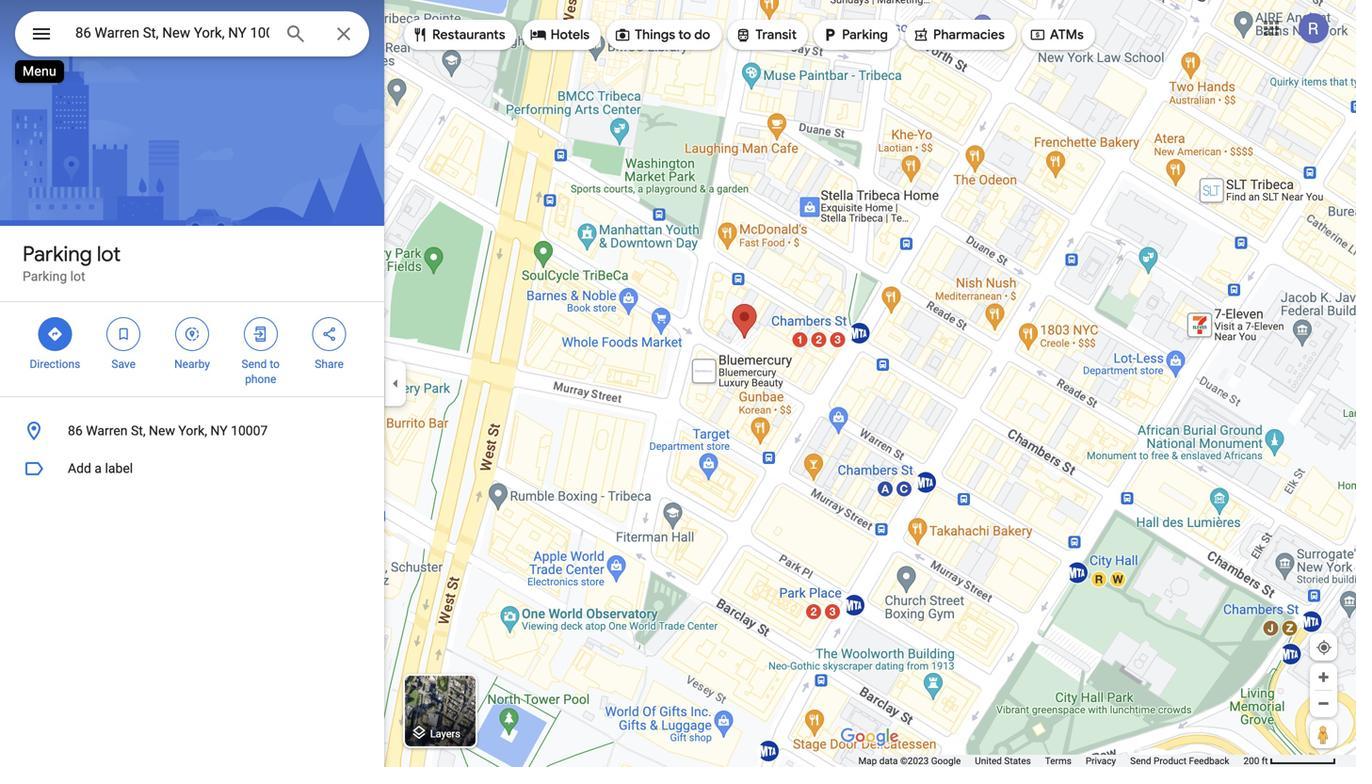 Task type: describe. For each thing, give the bounding box(es) containing it.
 restaurants
[[412, 24, 505, 45]]

google account: ruby anderson  
(rubyanndersson@gmail.com) image
[[1299, 13, 1329, 43]]

©2023
[[900, 756, 929, 767]]

google
[[931, 756, 961, 767]]


[[321, 324, 338, 345]]


[[184, 324, 201, 345]]


[[735, 24, 752, 45]]

a
[[95, 461, 102, 477]]

 transit
[[735, 24, 797, 45]]

86 warren st, new york, ny 10007 button
[[0, 413, 384, 450]]

1 vertical spatial lot
[[70, 269, 85, 284]]

86 Warren St, New York, NY 10007 field
[[15, 11, 369, 57]]

privacy
[[1086, 756, 1116, 767]]

google maps element
[[0, 0, 1356, 768]]

united states
[[975, 756, 1031, 767]]

add
[[68, 461, 91, 477]]

0 vertical spatial lot
[[97, 241, 121, 267]]

states
[[1004, 756, 1031, 767]]

zoom in image
[[1317, 671, 1331, 685]]

 pharmacies
[[913, 24, 1005, 45]]

actions for parking lot region
[[0, 302, 384, 397]]

 atms
[[1029, 24, 1084, 45]]

map data ©2023 google
[[858, 756, 961, 767]]

none field inside the 86 warren st, new york, ny 10007 field
[[75, 22, 269, 44]]

pharmacies
[[933, 26, 1005, 43]]


[[115, 324, 132, 345]]

transit
[[756, 26, 797, 43]]


[[30, 20, 53, 48]]


[[47, 324, 63, 345]]

map
[[858, 756, 877, 767]]

zoom out image
[[1317, 697, 1331, 711]]


[[821, 24, 838, 45]]

200 ft button
[[1244, 756, 1337, 767]]

terms button
[[1045, 755, 1072, 768]]

st,
[[131, 423, 146, 439]]

things
[[635, 26, 675, 43]]

layers
[[430, 728, 460, 740]]

 button
[[15, 11, 68, 60]]



Task type: vqa. For each thing, say whether or not it's contained in the screenshot.

yes



Task type: locate. For each thing, give the bounding box(es) containing it.
restaurants
[[432, 26, 505, 43]]

phone
[[245, 373, 276, 386]]

0 vertical spatial parking
[[842, 26, 888, 43]]

to inside send to phone
[[270, 358, 280, 371]]

terms
[[1045, 756, 1072, 767]]

parking inside ' parking'
[[842, 26, 888, 43]]

atms
[[1050, 26, 1084, 43]]

save
[[111, 358, 136, 371]]

show your location image
[[1316, 640, 1333, 656]]

1 vertical spatial parking
[[23, 241, 92, 267]]

send product feedback
[[1130, 756, 1230, 767]]

1 vertical spatial to
[[270, 358, 280, 371]]

footer
[[858, 755, 1244, 768]]

 things to do
[[614, 24, 710, 45]]

warren
[[86, 423, 128, 439]]

0 horizontal spatial send
[[242, 358, 267, 371]]

product
[[1154, 756, 1187, 767]]

 search field
[[15, 11, 369, 60]]

hotels
[[551, 26, 590, 43]]

footer containing map data ©2023 google
[[858, 755, 1244, 768]]

send inside send to phone
[[242, 358, 267, 371]]

0 vertical spatial send
[[242, 358, 267, 371]]

1 horizontal spatial lot
[[97, 241, 121, 267]]

send to phone
[[242, 358, 280, 386]]

label
[[105, 461, 133, 477]]


[[614, 24, 631, 45]]

parking lot main content
[[0, 0, 384, 768]]

add a label
[[68, 461, 133, 477]]

None field
[[75, 22, 269, 44]]

10007
[[231, 423, 268, 439]]

 parking
[[821, 24, 888, 45]]

york,
[[178, 423, 207, 439]]

to up 'phone'
[[270, 358, 280, 371]]

send for send product feedback
[[1130, 756, 1151, 767]]

lot up directions
[[70, 269, 85, 284]]

1 horizontal spatial send
[[1130, 756, 1151, 767]]

united
[[975, 756, 1002, 767]]

share
[[315, 358, 344, 371]]

privacy button
[[1086, 755, 1116, 768]]


[[412, 24, 429, 45]]

directions
[[30, 358, 80, 371]]

200
[[1244, 756, 1260, 767]]


[[252, 324, 269, 345]]

send
[[242, 358, 267, 371], [1130, 756, 1151, 767]]

0 horizontal spatial lot
[[70, 269, 85, 284]]

parking
[[842, 26, 888, 43], [23, 241, 92, 267], [23, 269, 67, 284]]

lot
[[97, 241, 121, 267], [70, 269, 85, 284]]

ny
[[210, 423, 228, 439]]

200 ft
[[1244, 756, 1268, 767]]

add a label button
[[0, 450, 384, 488]]

footer inside google maps element
[[858, 755, 1244, 768]]

nearby
[[174, 358, 210, 371]]

0 vertical spatial to
[[678, 26, 691, 43]]


[[530, 24, 547, 45]]


[[1029, 24, 1046, 45]]


[[913, 24, 930, 45]]

to inside  things to do
[[678, 26, 691, 43]]

ft
[[1262, 756, 1268, 767]]

to left "do"
[[678, 26, 691, 43]]

collapse side panel image
[[385, 373, 406, 394]]

2 vertical spatial parking
[[23, 269, 67, 284]]

show street view coverage image
[[1310, 721, 1337, 749]]

do
[[694, 26, 710, 43]]

 hotels
[[530, 24, 590, 45]]

send up 'phone'
[[242, 358, 267, 371]]

0 horizontal spatial to
[[270, 358, 280, 371]]

united states button
[[975, 755, 1031, 768]]

send left product
[[1130, 756, 1151, 767]]

send for send to phone
[[242, 358, 267, 371]]

lot up 
[[97, 241, 121, 267]]

to
[[678, 26, 691, 43], [270, 358, 280, 371]]

parking lot parking lot
[[23, 241, 121, 284]]

data
[[879, 756, 898, 767]]

1 vertical spatial send
[[1130, 756, 1151, 767]]

send inside send product feedback button
[[1130, 756, 1151, 767]]

feedback
[[1189, 756, 1230, 767]]

new
[[149, 423, 175, 439]]

1 horizontal spatial to
[[678, 26, 691, 43]]

send product feedback button
[[1130, 755, 1230, 768]]

86 warren st, new york, ny 10007
[[68, 423, 268, 439]]

86
[[68, 423, 83, 439]]



